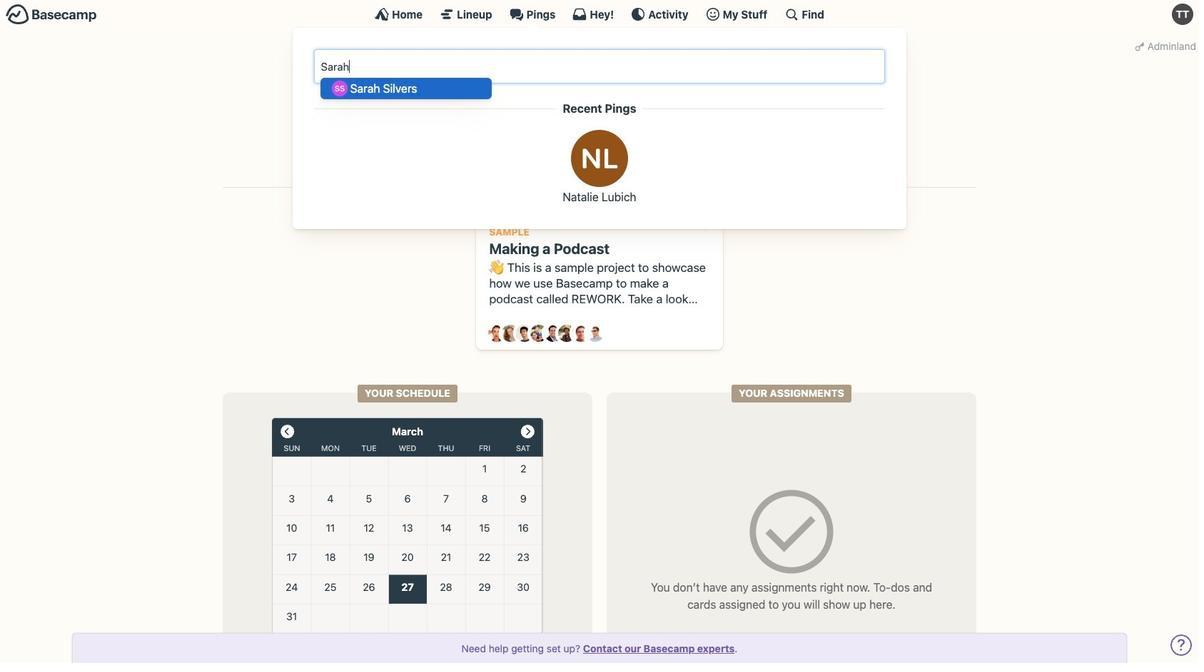 Task type: locate. For each thing, give the bounding box(es) containing it.
annie bryan image
[[488, 325, 505, 342]]

main element
[[0, 0, 1200, 229]]

switch accounts image
[[6, 4, 97, 26]]

natalie lubich image
[[571, 130, 629, 187]]

cheryl walters image
[[502, 325, 520, 342]]

josh fiske image
[[545, 325, 562, 342]]

list box
[[320, 77, 492, 99]]

nicole katz image
[[559, 325, 576, 342]]



Task type: vqa. For each thing, say whether or not it's contained in the screenshot.
Cheryl Walters "icon"
yes



Task type: describe. For each thing, give the bounding box(es) containing it.
terry turtle image
[[1173, 4, 1194, 25]]

keyboard shortcut: ⌘ + / image
[[785, 7, 799, 21]]

steve marsh image
[[573, 325, 590, 342]]

jared davis image
[[516, 325, 534, 342]]

jennifer young image
[[531, 325, 548, 342]]

Start a private chat with… text field
[[320, 55, 880, 77]]

victor cooper image
[[587, 325, 604, 342]]



